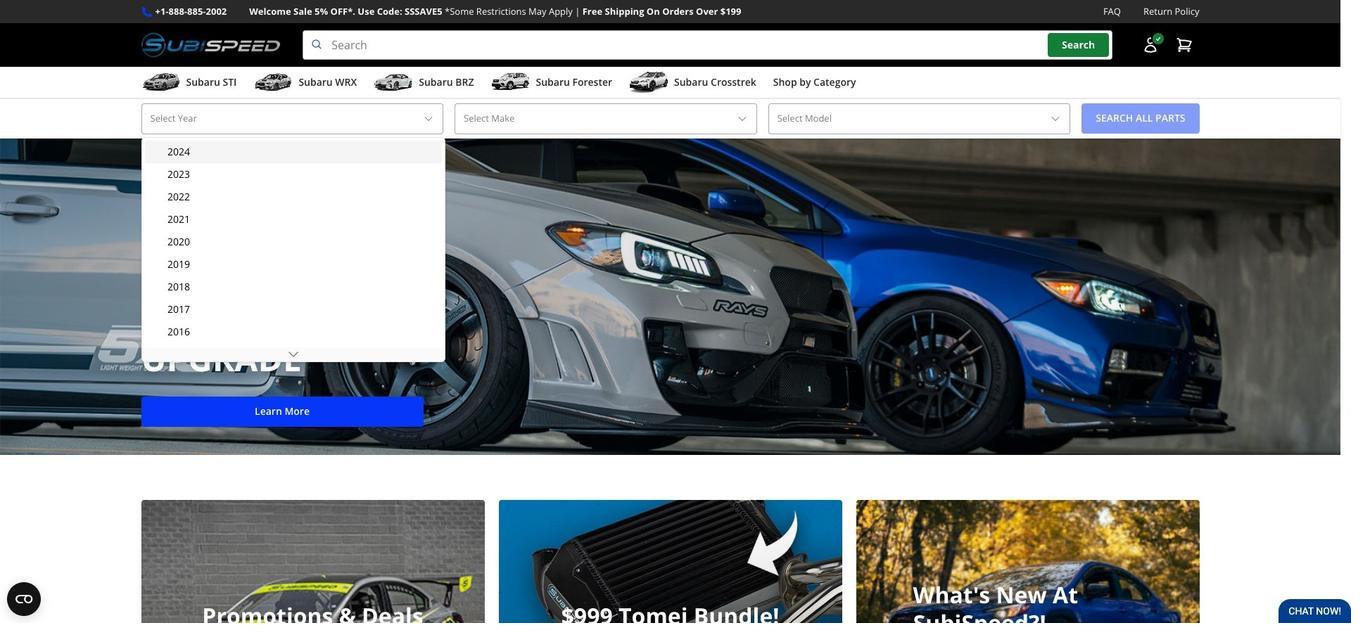 Task type: vqa. For each thing, say whether or not it's contained in the screenshot.
GROUP
yes



Task type: locate. For each thing, give the bounding box(es) containing it.
group
[[145, 141, 442, 624]]

open widget image
[[7, 583, 41, 616]]

option
[[145, 343, 442, 366]]

list box
[[141, 137, 445, 624]]

search input field
[[303, 30, 1112, 60]]



